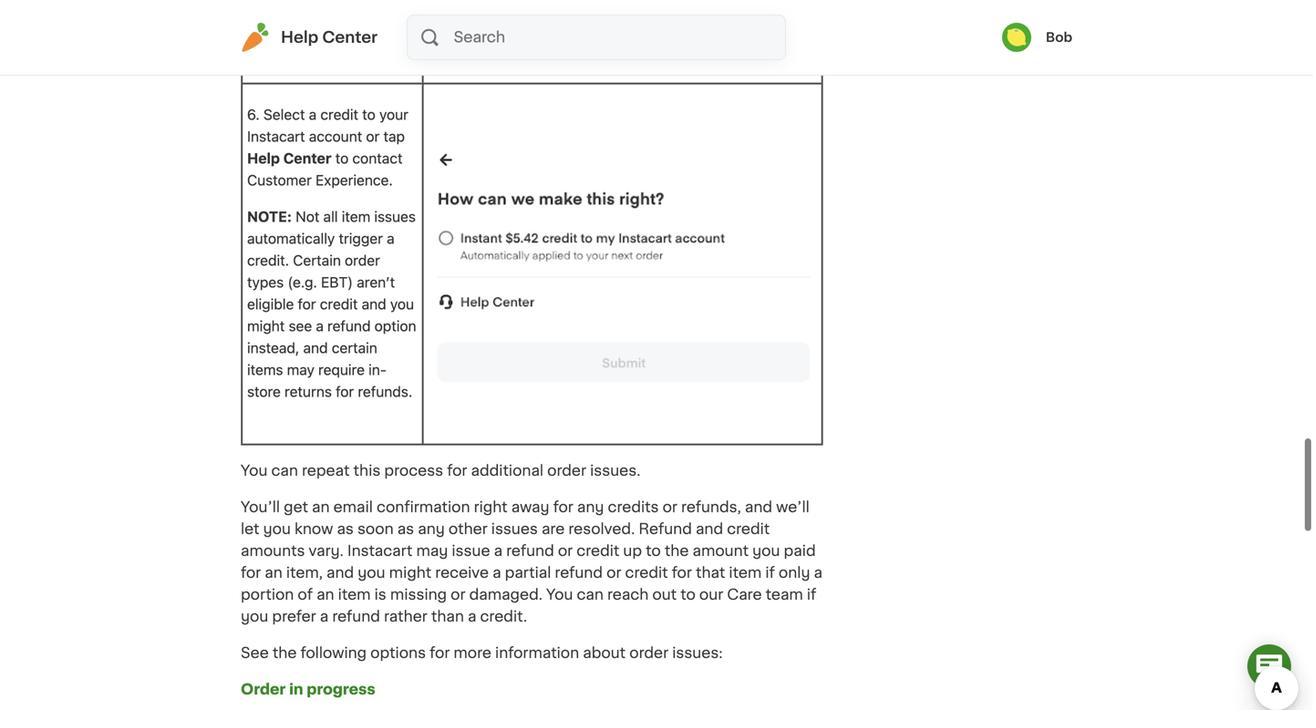 Task type: describe. For each thing, give the bounding box(es) containing it.
your instacart account
[[247, 106, 409, 145]]

amount
[[693, 544, 749, 559]]

for inside not all item issues automatically trigger a credit. certain order types (e.g. ebt) aren't eligible for credit
[[298, 296, 316, 313]]

and down the vary. at the left
[[327, 566, 354, 581]]

only
[[779, 566, 811, 581]]

experience.
[[316, 172, 393, 189]]

to inside 'to contact customer experience.'
[[336, 150, 349, 167]]

our
[[700, 588, 724, 603]]

you'll
[[241, 501, 280, 515]]

may inside and certain items may require in- store returns for refunds.
[[287, 361, 315, 379]]

items
[[247, 361, 283, 379]]

instacart inside you'll get an email confirmation right away for any credits or refunds, and we'll let you know as soon as any other issues are resolved. refund and credit amounts vary. instacart may issue a refund or credit up to the amount you paid for an item, and you might receive a partial refund or credit for that item if only a portion of an item is missing or damaged. you can reach out to our care team if you prefer a refund rather than a credit.
[[348, 544, 413, 559]]

you inside you'll get an email confirmation right away for any credits or refunds, and we'll let you know as soon as any other issues are resolved. refund and credit amounts vary. instacart may issue a refund or credit up to the amount you paid for an item, and you might receive a partial refund or credit for that item if only a portion of an item is missing or damaged. you can reach out to our care team if you prefer a refund rather than a credit.
[[547, 588, 573, 603]]

about
[[583, 647, 626, 661]]

following
[[301, 647, 367, 661]]

care
[[727, 588, 762, 603]]

issues.
[[590, 464, 641, 479]]

ebt)
[[321, 274, 353, 291]]

2 horizontal spatial order
[[630, 647, 669, 661]]

help center
[[281, 30, 378, 45]]

user avatar image
[[1003, 23, 1032, 52]]

rather
[[384, 610, 428, 625]]

eligible
[[247, 296, 294, 313]]

issue
[[452, 544, 490, 559]]

option
[[375, 318, 417, 335]]

0 vertical spatial you
[[241, 464, 268, 479]]

portion
[[241, 588, 294, 603]]

2 vertical spatial item
[[338, 588, 371, 603]]

instacart inside your instacart account
[[247, 128, 305, 145]]

order in progress
[[241, 683, 376, 698]]

for up are
[[553, 501, 574, 515]]

contact
[[353, 150, 403, 167]]

order
[[241, 683, 286, 698]]

know
[[295, 523, 333, 537]]

not all item issues automatically trigger a credit. certain order types (e.g. ebt) aren't eligible for credit
[[247, 208, 416, 313]]

bob link
[[1003, 23, 1073, 52]]

in
[[289, 683, 303, 698]]

you up amounts
[[263, 523, 291, 537]]

not
[[296, 208, 320, 226]]

is
[[375, 588, 387, 603]]

soon
[[358, 523, 394, 537]]

credit. inside not all item issues automatically trigger a credit. certain order types (e.g. ebt) aren't eligible for credit
[[247, 252, 289, 269]]

than
[[431, 610, 464, 625]]

vary.
[[309, 544, 344, 559]]

a right prefer
[[320, 610, 329, 625]]

6.
[[247, 106, 264, 123]]

returns
[[285, 383, 332, 401]]

away
[[512, 501, 550, 515]]

can inside you'll get an email confirmation right away for any credits or refunds, and we'll let you know as soon as any other issues are resolved. refund and credit amounts vary. instacart may issue a refund or credit up to the amount you paid for an item, and you might receive a partial refund or credit for that item if only a portion of an item is missing or damaged. you can reach out to our care team if you prefer a refund rather than a credit.
[[577, 588, 604, 603]]

note:
[[247, 208, 292, 226]]

for up portion on the left bottom of page
[[241, 566, 261, 581]]

paid
[[784, 544, 816, 559]]

information
[[495, 647, 580, 661]]

all
[[324, 208, 338, 226]]

a right than
[[468, 610, 477, 625]]

a inside the "and you might see a refund option instead,"
[[316, 318, 324, 335]]

reach
[[608, 588, 649, 603]]

you can repeat this process for additional order issues.
[[241, 464, 641, 479]]

1 horizontal spatial any
[[577, 501, 604, 515]]

require
[[319, 361, 365, 379]]

2 vertical spatial an
[[317, 588, 334, 603]]

and left we'll
[[745, 501, 773, 515]]

of
[[298, 588, 313, 603]]

refund up partial
[[507, 544, 555, 559]]

confirmation
[[377, 501, 470, 515]]

to contact customer experience.
[[247, 150, 403, 189]]

amounts
[[241, 544, 305, 559]]

and down refunds,
[[696, 523, 724, 537]]

select
[[264, 106, 305, 123]]

center inside 'link'
[[322, 30, 378, 45]]

0 horizontal spatial can
[[271, 464, 298, 479]]

refunds.
[[358, 383, 413, 401]]

a right select
[[309, 106, 317, 123]]

tap
[[384, 128, 405, 145]]

prefer
[[272, 610, 316, 625]]

to left your
[[362, 106, 376, 123]]

help inside help center 'link'
[[281, 30, 319, 45]]

aren't
[[357, 274, 395, 291]]

may inside you'll get an email confirmation right away for any credits or refunds, and we'll let you know as soon as any other issues are resolved. refund and credit amounts vary. instacart may issue a refund or credit up to the amount you paid for an item, and you might receive a partial refund or credit for that item if only a portion of an item is missing or damaged. you can reach out to our care team if you prefer a refund rather than a credit.
[[416, 544, 448, 559]]

you up is
[[358, 566, 386, 581]]

credit down resolved.
[[577, 544, 620, 559]]

0 horizontal spatial the
[[273, 647, 297, 661]]

trigger
[[339, 230, 383, 247]]

we'll
[[777, 501, 810, 515]]

additional
[[471, 464, 544, 479]]

instacart image
[[241, 23, 270, 52]]

for up out
[[672, 566, 692, 581]]

2 as from the left
[[398, 523, 414, 537]]

store
[[247, 383, 281, 401]]

and inside and certain items may require in- store returns for refunds.
[[303, 340, 328, 357]]

get
[[284, 501, 308, 515]]

that
[[696, 566, 726, 581]]

a right 'issue'
[[494, 544, 503, 559]]

bob
[[1046, 31, 1073, 44]]

team
[[766, 588, 804, 603]]

credit. inside you'll get an email confirmation right away for any credits or refunds, and we'll let you know as soon as any other issues are resolved. refund and credit amounts vary. instacart may issue a refund or credit up to the amount you paid for an item, and you might receive a partial refund or credit for that item if only a portion of an item is missing or damaged. you can reach out to our care team if you prefer a refund rather than a credit.
[[480, 610, 527, 625]]

progress
[[307, 683, 376, 698]]



Task type: locate. For each thing, give the bounding box(es) containing it.
let
[[241, 523, 260, 537]]

you down partial
[[547, 588, 573, 603]]

as
[[337, 523, 354, 537], [398, 523, 414, 537]]

in-
[[369, 361, 387, 379]]

options
[[371, 647, 426, 661]]

order down trigger
[[345, 252, 380, 269]]

1 vertical spatial center
[[284, 150, 332, 167]]

item up care
[[729, 566, 762, 581]]

certain
[[332, 340, 378, 357]]

issues:
[[673, 647, 723, 661]]

0 horizontal spatial as
[[337, 523, 354, 537]]

center up customer
[[284, 150, 332, 167]]

to left our
[[681, 588, 696, 603]]

any up resolved.
[[577, 501, 604, 515]]

credit up amount
[[727, 523, 770, 537]]

center
[[322, 30, 378, 45], [284, 150, 332, 167]]

your
[[380, 106, 409, 123]]

1 horizontal spatial can
[[577, 588, 604, 603]]

item inside not all item issues automatically trigger a credit. certain order types (e.g. ebt) aren't eligible for credit
[[342, 208, 371, 226]]

for inside and certain items may require in- store returns for refunds.
[[336, 383, 354, 401]]

center inside the or tap help center
[[284, 150, 332, 167]]

order in progress link
[[241, 683, 376, 698]]

1 horizontal spatial if
[[807, 588, 817, 603]]

refund
[[639, 523, 692, 537]]

credit down ebt)
[[320, 296, 358, 313]]

for down '(e.g.'
[[298, 296, 316, 313]]

1 horizontal spatial order
[[548, 464, 587, 479]]

1 vertical spatial credit.
[[480, 610, 527, 625]]

an down amounts
[[265, 566, 283, 581]]

1 vertical spatial help
[[247, 150, 280, 167]]

you inside the "and you might see a refund option instead,"
[[390, 296, 414, 313]]

for
[[298, 296, 316, 313], [336, 383, 354, 401], [447, 464, 468, 479], [553, 501, 574, 515], [241, 566, 261, 581], [672, 566, 692, 581], [430, 647, 450, 661]]

issues
[[374, 208, 416, 226], [492, 523, 538, 537]]

if left only
[[766, 566, 775, 581]]

a inside not all item issues automatically trigger a credit. certain order types (e.g. ebt) aren't eligible for credit
[[387, 230, 395, 247]]

see
[[241, 647, 269, 661]]

problem chc website 6.png image
[[428, 136, 817, 387]]

more
[[454, 647, 492, 661]]

1 horizontal spatial issues
[[492, 523, 538, 537]]

to down account
[[336, 150, 349, 167]]

item left is
[[338, 588, 371, 603]]

1 vertical spatial can
[[577, 588, 604, 603]]

for right the 'process'
[[447, 464, 468, 479]]

see the following options for more information about order issues:
[[241, 647, 723, 661]]

help center link
[[241, 23, 378, 52]]

might up missing
[[389, 566, 432, 581]]

issues down away
[[492, 523, 538, 537]]

to right up
[[646, 544, 661, 559]]

as down email
[[337, 523, 354, 537]]

other
[[449, 523, 488, 537]]

might
[[247, 318, 285, 335], [389, 566, 432, 581]]

refund down is
[[332, 610, 380, 625]]

for down require
[[336, 383, 354, 401]]

credit inside not all item issues automatically trigger a credit. certain order types (e.g. ebt) aren't eligible for credit
[[320, 296, 358, 313]]

1 horizontal spatial as
[[398, 523, 414, 537]]

and down aren't
[[362, 296, 387, 313]]

1 horizontal spatial credit.
[[480, 610, 527, 625]]

or left tap
[[366, 128, 380, 145]]

a right trigger
[[387, 230, 395, 247]]

a up "damaged."
[[493, 566, 501, 581]]

you down portion on the left bottom of page
[[241, 610, 269, 625]]

or down are
[[558, 544, 573, 559]]

for left more
[[430, 647, 450, 661]]

or
[[366, 128, 380, 145], [663, 501, 678, 515], [558, 544, 573, 559], [607, 566, 622, 581], [451, 588, 466, 603]]

types
[[247, 274, 284, 291]]

0 horizontal spatial you
[[241, 464, 268, 479]]

help right instacart icon
[[281, 30, 319, 45]]

0 vertical spatial might
[[247, 318, 285, 335]]

you up you'll
[[241, 464, 268, 479]]

1 vertical spatial if
[[807, 588, 817, 603]]

up
[[624, 544, 642, 559]]

credits
[[608, 501, 659, 515]]

0 horizontal spatial order
[[345, 252, 380, 269]]

are
[[542, 523, 565, 537]]

item
[[342, 208, 371, 226], [729, 566, 762, 581], [338, 588, 371, 603]]

the inside you'll get an email confirmation right away for any credits or refunds, and we'll let you know as soon as any other issues are resolved. refund and credit amounts vary. instacart may issue a refund or credit up to the amount you paid for an item, and you might receive a partial refund or credit for that item if only a portion of an item is missing or damaged. you can reach out to our care team if you prefer a refund rather than a credit.
[[665, 544, 689, 559]]

you
[[390, 296, 414, 313], [263, 523, 291, 537], [753, 544, 781, 559], [358, 566, 386, 581], [241, 610, 269, 625]]

see
[[289, 318, 312, 335]]

partial
[[505, 566, 551, 581]]

help up customer
[[247, 150, 280, 167]]

a
[[309, 106, 317, 123], [387, 230, 395, 247], [316, 318, 324, 335], [494, 544, 503, 559], [493, 566, 501, 581], [814, 566, 823, 581], [320, 610, 329, 625], [468, 610, 477, 625]]

order left issues.
[[548, 464, 587, 479]]

0 vertical spatial instacart
[[247, 128, 305, 145]]

you
[[241, 464, 268, 479], [547, 588, 573, 603]]

account
[[309, 128, 362, 145]]

0 horizontal spatial help
[[247, 150, 280, 167]]

refund inside the "and you might see a refund option instead,"
[[328, 318, 371, 335]]

1 vertical spatial issues
[[492, 523, 538, 537]]

issues inside you'll get an email confirmation right away for any credits or refunds, and we'll let you know as soon as any other issues are resolved. refund and credit amounts vary. instacart may issue a refund or credit up to the amount you paid for an item, and you might receive a partial refund or credit for that item if only a portion of an item is missing or damaged. you can reach out to our care team if you prefer a refund rather than a credit.
[[492, 523, 538, 537]]

the right see
[[273, 647, 297, 661]]

instacart down soon
[[348, 544, 413, 559]]

1 horizontal spatial may
[[416, 544, 448, 559]]

0 vertical spatial issues
[[374, 208, 416, 226]]

the down the "refund" at the bottom of page
[[665, 544, 689, 559]]

credit down up
[[626, 566, 668, 581]]

any
[[577, 501, 604, 515], [418, 523, 445, 537]]

order
[[345, 252, 380, 269], [548, 464, 587, 479], [630, 647, 669, 661]]

may
[[287, 361, 315, 379], [416, 544, 448, 559]]

0 horizontal spatial instacart
[[247, 128, 305, 145]]

select a credit to
[[264, 106, 376, 123]]

out
[[653, 588, 677, 603]]

1 horizontal spatial might
[[389, 566, 432, 581]]

0 vertical spatial center
[[322, 30, 378, 45]]

if right team at the bottom of page
[[807, 588, 817, 603]]

or up the "refund" at the bottom of page
[[663, 501, 678, 515]]

customer
[[247, 172, 312, 189]]

1 horizontal spatial help
[[281, 30, 319, 45]]

the
[[665, 544, 689, 559], [273, 647, 297, 661]]

may up returns
[[287, 361, 315, 379]]

1 horizontal spatial instacart
[[348, 544, 413, 559]]

might inside you'll get an email confirmation right away for any credits or refunds, and we'll let you know as soon as any other issues are resolved. refund and credit amounts vary. instacart may issue a refund or credit up to the amount you paid for an item, and you might receive a partial refund or credit for that item if only a portion of an item is missing or damaged. you can reach out to our care team if you prefer a refund rather than a credit.
[[389, 566, 432, 581]]

0 horizontal spatial issues
[[374, 208, 416, 226]]

you left the paid at bottom right
[[753, 544, 781, 559]]

if
[[766, 566, 775, 581], [807, 588, 817, 603]]

you'll get an email confirmation right away for any credits or refunds, and we'll let you know as soon as any other issues are resolved. refund and credit amounts vary. instacart may issue a refund or credit up to the amount you paid for an item, and you might receive a partial refund or credit for that item if only a portion of an item is missing or damaged. you can reach out to our care team if you prefer a refund rather than a credit.
[[241, 501, 823, 625]]

0 vertical spatial help
[[281, 30, 319, 45]]

as down confirmation
[[398, 523, 414, 537]]

refund up certain
[[328, 318, 371, 335]]

and down see
[[303, 340, 328, 357]]

0 vertical spatial the
[[665, 544, 689, 559]]

an up the know
[[312, 501, 330, 515]]

0 vertical spatial may
[[287, 361, 315, 379]]

order right about
[[630, 647, 669, 661]]

process
[[384, 464, 444, 479]]

1 horizontal spatial you
[[547, 588, 573, 603]]

0 horizontal spatial may
[[287, 361, 315, 379]]

1 vertical spatial an
[[265, 566, 283, 581]]

email
[[334, 501, 373, 515]]

item,
[[286, 566, 323, 581]]

credit.
[[247, 252, 289, 269], [480, 610, 527, 625]]

0 horizontal spatial credit.
[[247, 252, 289, 269]]

1 vertical spatial may
[[416, 544, 448, 559]]

missing
[[390, 588, 447, 603]]

automatically
[[247, 230, 335, 247]]

right
[[474, 501, 508, 515]]

1 vertical spatial might
[[389, 566, 432, 581]]

0 vertical spatial any
[[577, 501, 604, 515]]

you up option
[[390, 296, 414, 313]]

refunds,
[[682, 501, 742, 515]]

1 vertical spatial item
[[729, 566, 762, 581]]

1 vertical spatial instacart
[[348, 544, 413, 559]]

might down 'eligible'
[[247, 318, 285, 335]]

or down "receive"
[[451, 588, 466, 603]]

1 vertical spatial order
[[548, 464, 587, 479]]

(e.g.
[[288, 274, 317, 291]]

instacart
[[247, 128, 305, 145], [348, 544, 413, 559]]

might inside the "and you might see a refund option instead,"
[[247, 318, 285, 335]]

credit. up types
[[247, 252, 289, 269]]

select_specific_issue web_2.png image
[[428, 0, 817, 73]]

a right see
[[316, 318, 324, 335]]

this
[[354, 464, 381, 479]]

0 vertical spatial order
[[345, 252, 380, 269]]

0 vertical spatial an
[[312, 501, 330, 515]]

damaged.
[[470, 588, 543, 603]]

Search search field
[[452, 16, 786, 59]]

issues inside not all item issues automatically trigger a credit. certain order types (e.g. ebt) aren't eligible for credit
[[374, 208, 416, 226]]

issues up trigger
[[374, 208, 416, 226]]

an right of
[[317, 588, 334, 603]]

2 vertical spatial order
[[630, 647, 669, 661]]

0 vertical spatial item
[[342, 208, 371, 226]]

can left reach
[[577, 588, 604, 603]]

credit up account
[[321, 106, 359, 123]]

and
[[362, 296, 387, 313], [303, 340, 328, 357], [745, 501, 773, 515], [696, 523, 724, 537], [327, 566, 354, 581]]

a right only
[[814, 566, 823, 581]]

0 vertical spatial can
[[271, 464, 298, 479]]

1 vertical spatial the
[[273, 647, 297, 661]]

1 vertical spatial you
[[547, 588, 573, 603]]

or up reach
[[607, 566, 622, 581]]

1 vertical spatial any
[[418, 523, 445, 537]]

and certain items may require in- store returns for refunds.
[[247, 340, 413, 401]]

certain
[[293, 252, 341, 269]]

center up select a credit to on the left of page
[[322, 30, 378, 45]]

1 as from the left
[[337, 523, 354, 537]]

refund
[[328, 318, 371, 335], [507, 544, 555, 559], [555, 566, 603, 581], [332, 610, 380, 625]]

can up get
[[271, 464, 298, 479]]

or tap help center
[[247, 128, 405, 167]]

can
[[271, 464, 298, 479], [577, 588, 604, 603]]

instacart down select
[[247, 128, 305, 145]]

0 vertical spatial if
[[766, 566, 775, 581]]

receive
[[435, 566, 489, 581]]

and you might see a refund option instead,
[[247, 296, 417, 357]]

item up trigger
[[342, 208, 371, 226]]

credit. down "damaged."
[[480, 610, 527, 625]]

or inside the or tap help center
[[366, 128, 380, 145]]

may up "receive"
[[416, 544, 448, 559]]

repeat
[[302, 464, 350, 479]]

1 horizontal spatial the
[[665, 544, 689, 559]]

help inside the or tap help center
[[247, 150, 280, 167]]

any down confirmation
[[418, 523, 445, 537]]

help
[[281, 30, 319, 45], [247, 150, 280, 167]]

0 horizontal spatial any
[[418, 523, 445, 537]]

credit
[[321, 106, 359, 123], [320, 296, 358, 313], [727, 523, 770, 537], [577, 544, 620, 559], [626, 566, 668, 581]]

0 horizontal spatial if
[[766, 566, 775, 581]]

and inside the "and you might see a refund option instead,"
[[362, 296, 387, 313]]

0 vertical spatial credit.
[[247, 252, 289, 269]]

refund down resolved.
[[555, 566, 603, 581]]

0 horizontal spatial might
[[247, 318, 285, 335]]

instead,
[[247, 340, 300, 357]]

resolved.
[[569, 523, 635, 537]]

order inside not all item issues automatically trigger a credit. certain order types (e.g. ebt) aren't eligible for credit
[[345, 252, 380, 269]]



Task type: vqa. For each thing, say whether or not it's contained in the screenshot.
receive
yes



